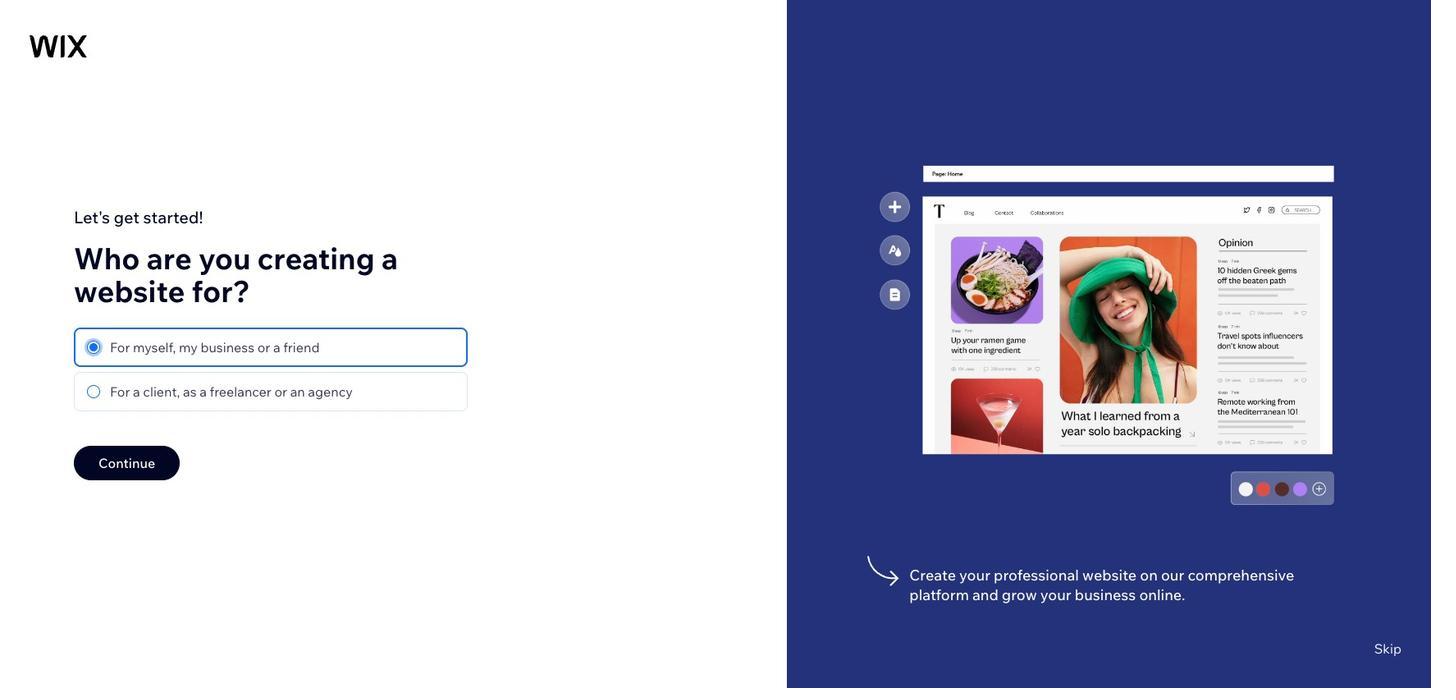 Task type: locate. For each thing, give the bounding box(es) containing it.
or
[[258, 339, 270, 356], [275, 383, 287, 400]]

platform
[[910, 586, 970, 605]]

1 vertical spatial business
[[1075, 586, 1137, 605]]

2 for from the top
[[110, 383, 130, 400]]

0 vertical spatial for
[[110, 339, 130, 356]]

for for for a client, as a freelancer or an agency
[[110, 383, 130, 400]]

a inside who are you creating a website for?
[[382, 240, 398, 277]]

continue button
[[74, 446, 180, 480]]

0 vertical spatial your
[[960, 566, 991, 585]]

a left client,
[[133, 383, 140, 400]]

1 horizontal spatial business
[[1075, 586, 1137, 605]]

business
[[201, 339, 255, 356], [1075, 586, 1137, 605]]

0 vertical spatial or
[[258, 339, 270, 356]]

business left online.
[[1075, 586, 1137, 605]]

let's get started!
[[74, 207, 203, 227]]

0 vertical spatial website
[[74, 273, 185, 310]]

0 horizontal spatial business
[[201, 339, 255, 356]]

a right creating
[[382, 240, 398, 277]]

create your professional website on our comprehensive platform and grow your business online.
[[910, 566, 1295, 605]]

who are you creating a website for?
[[74, 240, 398, 310]]

0 vertical spatial business
[[201, 339, 255, 356]]

website inside the create your professional website on our comprehensive platform and grow your business online.
[[1083, 566, 1137, 585]]

business inside the create your professional website on our comprehensive platform and grow your business online.
[[1075, 586, 1137, 605]]

website
[[74, 273, 185, 310], [1083, 566, 1137, 585]]

skip button
[[1375, 639, 1402, 659]]

for left client,
[[110, 383, 130, 400]]

0 horizontal spatial your
[[960, 566, 991, 585]]

0 horizontal spatial website
[[74, 273, 185, 310]]

business right my
[[201, 339, 255, 356]]

a right as
[[200, 383, 207, 400]]

1 horizontal spatial website
[[1083, 566, 1137, 585]]

website inside who are you creating a website for?
[[74, 273, 185, 310]]

1 vertical spatial or
[[275, 383, 287, 400]]

1 vertical spatial website
[[1083, 566, 1137, 585]]

0 horizontal spatial or
[[258, 339, 270, 356]]

freelancer
[[210, 383, 272, 400]]

client,
[[143, 383, 180, 400]]

option group
[[74, 328, 468, 411]]

1 vertical spatial for
[[110, 383, 130, 400]]

website up "myself,"
[[74, 273, 185, 310]]

your down "professional"
[[1041, 586, 1072, 605]]

website left on
[[1083, 566, 1137, 585]]

or left an
[[275, 383, 287, 400]]

who
[[74, 240, 140, 277]]

started!
[[143, 207, 203, 227]]

and
[[973, 586, 999, 605]]

your
[[960, 566, 991, 585], [1041, 586, 1072, 605]]

or left friend
[[258, 339, 270, 356]]

1 horizontal spatial your
[[1041, 586, 1072, 605]]

for myself, my business or a friend
[[110, 339, 320, 356]]

for
[[110, 339, 130, 356], [110, 383, 130, 400]]

get
[[114, 207, 140, 227]]

my
[[179, 339, 198, 356]]

your up and
[[960, 566, 991, 585]]

for for for myself, my business or a friend
[[110, 339, 130, 356]]

continue
[[99, 455, 155, 471]]

1 for from the top
[[110, 339, 130, 356]]

for left "myself,"
[[110, 339, 130, 356]]

a
[[382, 240, 398, 277], [273, 339, 280, 356], [133, 383, 140, 400], [200, 383, 207, 400]]



Task type: vqa. For each thing, say whether or not it's contained in the screenshot.
'on' on the right bottom
yes



Task type: describe. For each thing, give the bounding box(es) containing it.
on
[[1141, 566, 1158, 585]]

comprehensive
[[1188, 566, 1295, 585]]

creating
[[257, 240, 375, 277]]

friend
[[283, 339, 320, 356]]

myself,
[[133, 339, 176, 356]]

online.
[[1140, 586, 1186, 605]]

are
[[147, 240, 192, 277]]

an
[[290, 383, 305, 400]]

option group containing for myself, my business or a friend
[[74, 328, 468, 411]]

for a client, as a freelancer or an agency
[[110, 383, 353, 400]]

a left friend
[[273, 339, 280, 356]]

grow
[[1002, 586, 1038, 605]]

as
[[183, 383, 197, 400]]

professional
[[994, 566, 1080, 585]]

create
[[910, 566, 957, 585]]

you
[[199, 240, 251, 277]]

1 vertical spatial your
[[1041, 586, 1072, 605]]

let's
[[74, 207, 110, 227]]

for?
[[192, 273, 250, 310]]

1 horizontal spatial or
[[275, 383, 287, 400]]

agency
[[308, 383, 353, 400]]

skip
[[1375, 640, 1402, 657]]

our
[[1162, 566, 1185, 585]]



